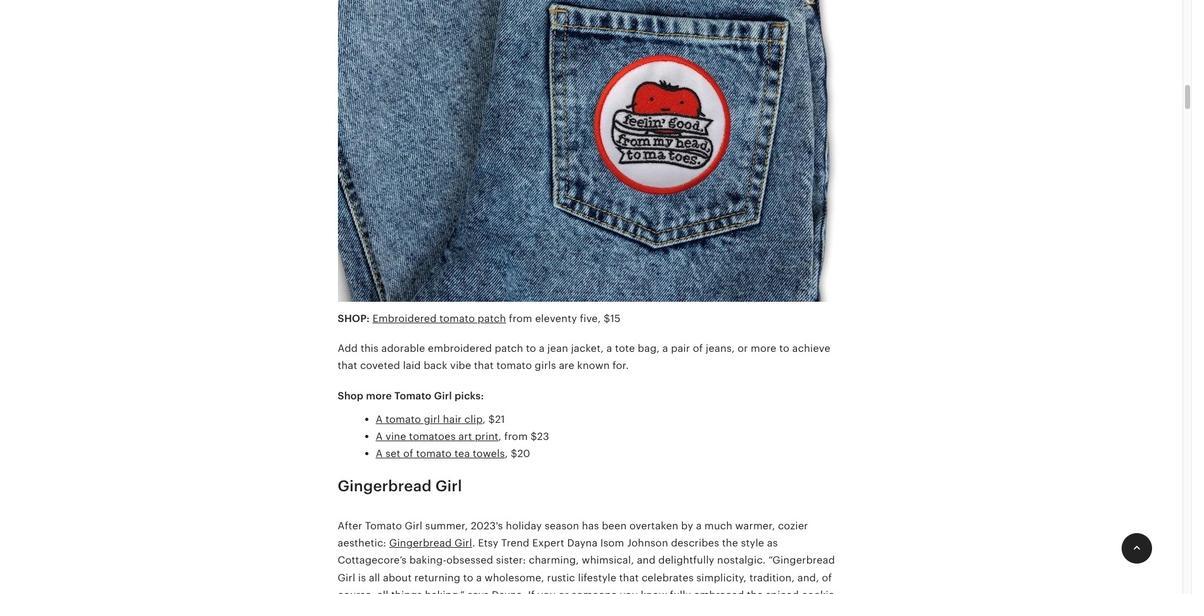 Task type: vqa. For each thing, say whether or not it's contained in the screenshot.
Clip
yes



Task type: describe. For each thing, give the bounding box(es) containing it.
eleventy
[[535, 313, 577, 325]]

tomato inside add this adorable embroidered patch to a jean jacket, a tote bag, a pair of jeans, or more to achieve that coveted laid back vibe that tomato girls are known for.
[[496, 360, 532, 372]]

as
[[767, 537, 778, 549]]

spiced
[[766, 589, 799, 594]]

tomato up vine
[[386, 413, 421, 425]]

"gingerbread
[[768, 554, 835, 567]]

nostalgic.
[[717, 554, 766, 567]]

a inside after tomato girl summer, 2023's holiday season has been overtaken by a much warmer, cozier aesthetic:
[[696, 520, 702, 532]]

add
[[338, 343, 358, 355]]

describes
[[671, 537, 719, 549]]

2 vertical spatial ,
[[505, 448, 508, 460]]

or inside ". etsy trend expert dayna isom johnson describes the style as cottagecore's baking-obsessed sister: charming, whimsical, and delightfully nostalgic. "gingerbread girl is all about returning to a wholesome, rustic lifestyle that celebrates simplicity, tradition, and, of course, all things baking," says dayna. if you or someone you know fully embraced the spiced cook"
[[558, 589, 569, 594]]

1 vertical spatial gingerbread
[[389, 537, 452, 549]]

trend
[[501, 537, 529, 549]]

wholesome,
[[485, 572, 544, 584]]

pair
[[671, 343, 690, 355]]

summer,
[[425, 520, 468, 532]]

add this adorable embroidered patch to a jean jacket, a tote bag, a pair of jeans, or more to achieve that coveted laid back vibe that tomato girls are known for.
[[338, 343, 830, 372]]

or inside add this adorable embroidered patch to a jean jacket, a tote bag, a pair of jeans, or more to achieve that coveted laid back vibe that tomato girls are known for.
[[738, 343, 748, 355]]

laid
[[403, 360, 421, 372]]

art
[[458, 430, 472, 443]]

isom
[[600, 537, 624, 549]]

girl up hair
[[434, 390, 452, 402]]

baking,"
[[425, 589, 465, 594]]

and,
[[797, 572, 819, 584]]

girl inside after tomato girl summer, 2023's holiday season has been overtaken by a much warmer, cozier aesthetic:
[[405, 520, 422, 532]]

shop:
[[338, 313, 370, 325]]

baking-
[[409, 554, 446, 567]]

.
[[472, 537, 475, 549]]

much
[[704, 520, 733, 532]]

season
[[545, 520, 579, 532]]

print
[[475, 430, 498, 443]]

a set of tomato tea towels link
[[376, 448, 505, 460]]

clip
[[465, 413, 483, 425]]

embroidered tomato patch link
[[373, 313, 506, 325]]

adorable
[[381, 343, 425, 355]]

3 a from the top
[[376, 448, 383, 460]]

warmer,
[[735, 520, 775, 532]]

tomatoes
[[409, 430, 456, 443]]

rustic
[[547, 572, 575, 584]]

1 horizontal spatial that
[[474, 360, 494, 372]]

1 horizontal spatial to
[[526, 343, 536, 355]]

a left pair
[[663, 343, 668, 355]]

tradition,
[[749, 572, 795, 584]]

lifestyle
[[578, 572, 616, 584]]

sister:
[[496, 554, 526, 567]]

johnson
[[627, 537, 668, 549]]

of inside 'a tomato girl hair clip , $21 a vine tomatoes art print , from $23 a set of tomato tea towels , $20'
[[403, 448, 413, 460]]

five,
[[580, 313, 601, 325]]

back
[[424, 360, 447, 372]]

overtaken
[[629, 520, 678, 532]]

2 you from the left
[[620, 589, 638, 594]]

coveted
[[360, 360, 400, 372]]

0 vertical spatial gingerbread girl
[[338, 478, 462, 495]]

whimsical,
[[582, 554, 634, 567]]

about
[[383, 572, 412, 584]]

jean
[[547, 343, 568, 355]]

someone
[[572, 589, 617, 594]]

$23
[[531, 430, 549, 443]]

a inside ". etsy trend expert dayna isom johnson describes the style as cottagecore's baking-obsessed sister: charming, whimsical, and delightfully nostalgic. "gingerbread girl is all about returning to a wholesome, rustic lifestyle that celebrates simplicity, tradition, and, of course, all things baking," says dayna. if you or someone you know fully embraced the spiced cook"
[[476, 572, 482, 584]]

a vine tomatoes art print link
[[376, 430, 498, 443]]

shop
[[338, 390, 363, 402]]

1 vertical spatial gingerbread girl
[[389, 537, 472, 549]]

fully
[[670, 589, 691, 594]]

vine
[[386, 430, 406, 443]]

charming,
[[529, 554, 579, 567]]

0 vertical spatial the
[[722, 537, 738, 549]]

simplicity,
[[696, 572, 747, 584]]

$21
[[488, 413, 505, 425]]

things
[[391, 589, 422, 594]]

after
[[338, 520, 362, 532]]

if
[[528, 589, 535, 594]]

girl down a set of tomato tea towels link
[[435, 478, 462, 495]]

gingerbread girl link
[[389, 537, 472, 549]]

0 vertical spatial all
[[369, 572, 380, 584]]

picks:
[[455, 390, 484, 402]]

1 you from the left
[[538, 589, 556, 594]]

vibe
[[450, 360, 471, 372]]

patch inside add this adorable embroidered patch to a jean jacket, a tote bag, a pair of jeans, or more to achieve that coveted laid back vibe that tomato girls are known for.
[[495, 343, 523, 355]]

a tomato girl hair clip , $21 a vine tomatoes art print , from $23 a set of tomato tea towels , $20
[[376, 413, 549, 460]]

known
[[577, 360, 610, 372]]



Task type: locate. For each thing, give the bounding box(es) containing it.
2 horizontal spatial of
[[822, 572, 832, 584]]

0 vertical spatial or
[[738, 343, 748, 355]]

etsy
[[478, 537, 498, 549]]

to
[[526, 343, 536, 355], [779, 343, 789, 355], [463, 572, 473, 584]]

, down $21
[[498, 430, 502, 443]]

0 horizontal spatial that
[[338, 360, 357, 372]]

has
[[582, 520, 599, 532]]

2 horizontal spatial ,
[[505, 448, 508, 460]]

0 horizontal spatial or
[[558, 589, 569, 594]]

0 horizontal spatial to
[[463, 572, 473, 584]]

girl up gingerbread girl link
[[405, 520, 422, 532]]

or down rustic
[[558, 589, 569, 594]]

after tomato girl summer, 2023's holiday season has been overtaken by a much warmer, cozier aesthetic:
[[338, 520, 808, 549]]

embroidered
[[373, 313, 437, 325]]

a up says
[[476, 572, 482, 584]]

that inside ". etsy trend expert dayna isom johnson describes the style as cottagecore's baking-obsessed sister: charming, whimsical, and delightfully nostalgic. "gingerbread girl is all about returning to a wholesome, rustic lifestyle that celebrates simplicity, tradition, and, of course, all things baking," says dayna. if you or someone you know fully embraced the spiced cook"
[[619, 572, 639, 584]]

from up the $20
[[504, 430, 528, 443]]

$20
[[511, 448, 530, 460]]

2023's
[[471, 520, 503, 532]]

set
[[386, 448, 400, 460]]

0 vertical spatial ,
[[483, 413, 486, 425]]

more right jeans,
[[751, 343, 776, 355]]

0 vertical spatial gingerbread
[[338, 478, 432, 495]]

. etsy trend expert dayna isom johnson describes the style as cottagecore's baking-obsessed sister: charming, whimsical, and delightfully nostalgic. "gingerbread girl is all about returning to a wholesome, rustic lifestyle that celebrates simplicity, tradition, and, of course, all things baking," says dayna. if you or someone you know fully embraced the spiced cook
[[338, 537, 838, 594]]

dayna.
[[492, 589, 525, 594]]

that
[[338, 360, 357, 372], [474, 360, 494, 372], [619, 572, 639, 584]]

course,
[[338, 589, 374, 594]]

tomato up a tomato girl hair clip link
[[394, 390, 432, 402]]

2 horizontal spatial to
[[779, 343, 789, 355]]

celebrates
[[642, 572, 694, 584]]

more inside add this adorable embroidered patch to a jean jacket, a tote bag, a pair of jeans, or more to achieve that coveted laid back vibe that tomato girls are known for.
[[751, 343, 776, 355]]

all down about
[[377, 589, 388, 594]]

of right set
[[403, 448, 413, 460]]

cottagecore's
[[338, 554, 407, 567]]

dayna
[[567, 537, 598, 549]]

that down add
[[338, 360, 357, 372]]

gingerbread
[[338, 478, 432, 495], [389, 537, 452, 549]]

a left tote
[[606, 343, 612, 355]]

to left achieve
[[779, 343, 789, 355]]

tomato
[[394, 390, 432, 402], [365, 520, 402, 532]]

1 horizontal spatial or
[[738, 343, 748, 355]]

patch up embroidered
[[478, 313, 506, 325]]

2 horizontal spatial that
[[619, 572, 639, 584]]

is
[[358, 572, 366, 584]]

, left $21
[[483, 413, 486, 425]]

that down and
[[619, 572, 639, 584]]

gingerbread down set
[[338, 478, 432, 495]]

1 vertical spatial the
[[747, 589, 763, 594]]

a
[[376, 413, 383, 425], [376, 430, 383, 443], [376, 448, 383, 460]]

tomato up embroidered
[[439, 313, 475, 325]]

returning
[[414, 572, 460, 584]]

to inside ". etsy trend expert dayna isom johnson describes the style as cottagecore's baking-obsessed sister: charming, whimsical, and delightfully nostalgic. "gingerbread girl is all about returning to a wholesome, rustic lifestyle that celebrates simplicity, tradition, and, of course, all things baking," says dayna. if you or someone you know fully embraced the spiced cook"
[[463, 572, 473, 584]]

1 horizontal spatial of
[[693, 343, 703, 355]]

2 vertical spatial of
[[822, 572, 832, 584]]

and
[[637, 554, 656, 567]]

a left set
[[376, 448, 383, 460]]

by
[[681, 520, 693, 532]]

this
[[361, 343, 379, 355]]

1 vertical spatial a
[[376, 430, 383, 443]]

that right the vibe
[[474, 360, 494, 372]]

0 horizontal spatial the
[[722, 537, 738, 549]]

gingerbread up baking-
[[389, 537, 452, 549]]

1 horizontal spatial ,
[[498, 430, 502, 443]]

a right by
[[696, 520, 702, 532]]

0 vertical spatial tomato
[[394, 390, 432, 402]]

gingerbread girl
[[338, 478, 462, 495], [389, 537, 472, 549]]

0 vertical spatial a
[[376, 413, 383, 425]]

gingerbread girl down set
[[338, 478, 462, 495]]

tote
[[615, 343, 635, 355]]

you right if
[[538, 589, 556, 594]]

jacket,
[[571, 343, 604, 355]]

1 vertical spatial or
[[558, 589, 569, 594]]

1 vertical spatial all
[[377, 589, 388, 594]]

0 vertical spatial more
[[751, 343, 776, 355]]

delightfully
[[658, 554, 714, 567]]

1 vertical spatial tomato
[[365, 520, 402, 532]]

patch
[[478, 313, 506, 325], [495, 343, 523, 355]]

or
[[738, 343, 748, 355], [558, 589, 569, 594]]

of inside add this adorable embroidered patch to a jean jacket, a tote bag, a pair of jeans, or more to achieve that coveted laid back vibe that tomato girls are known for.
[[693, 343, 703, 355]]

0 horizontal spatial you
[[538, 589, 556, 594]]

aesthetic:
[[338, 537, 386, 549]]

tomato inside after tomato girl summer, 2023's holiday season has been overtaken by a much warmer, cozier aesthetic:
[[365, 520, 402, 532]]

been
[[602, 520, 627, 532]]

you left know
[[620, 589, 638, 594]]

0 horizontal spatial of
[[403, 448, 413, 460]]

from
[[509, 313, 532, 325], [504, 430, 528, 443]]

holiday
[[506, 520, 542, 532]]

1 a from the top
[[376, 413, 383, 425]]

obsessed
[[446, 554, 493, 567]]

girl up obsessed
[[454, 537, 472, 549]]

a
[[539, 343, 545, 355], [606, 343, 612, 355], [663, 343, 668, 355], [696, 520, 702, 532], [476, 572, 482, 584]]

tomato up aesthetic:
[[365, 520, 402, 532]]

girl left is
[[338, 572, 355, 584]]

gingerbread girl up baking-
[[389, 537, 472, 549]]

for.
[[613, 360, 629, 372]]

0 horizontal spatial more
[[366, 390, 392, 402]]

the
[[722, 537, 738, 549], [747, 589, 763, 594]]

or right jeans,
[[738, 343, 748, 355]]

says
[[468, 589, 489, 594]]

are
[[559, 360, 574, 372]]

of right and,
[[822, 572, 832, 584]]

from inside 'a tomato girl hair clip , $21 a vine tomatoes art print , from $23 a set of tomato tea towels , $20'
[[504, 430, 528, 443]]

0 vertical spatial patch
[[478, 313, 506, 325]]

a tomato girl hair clip link
[[376, 413, 483, 425]]

more right shop
[[366, 390, 392, 402]]

of inside ". etsy trend expert dayna isom johnson describes the style as cottagecore's baking-obsessed sister: charming, whimsical, and delightfully nostalgic. "gingerbread girl is all about returning to a wholesome, rustic lifestyle that celebrates simplicity, tradition, and, of course, all things baking," says dayna. if you or someone you know fully embraced the spiced cook"
[[822, 572, 832, 584]]

know
[[641, 589, 667, 594]]

shop: embroidered tomato patch from eleventy five, $15
[[338, 313, 621, 325]]

1 vertical spatial more
[[366, 390, 392, 402]]

tea
[[454, 448, 470, 460]]

more
[[751, 343, 776, 355], [366, 390, 392, 402]]

1 horizontal spatial the
[[747, 589, 763, 594]]

the up the "nostalgic."
[[722, 537, 738, 549]]

a left vine
[[376, 430, 383, 443]]

girl inside ". etsy trend expert dayna isom johnson describes the style as cottagecore's baking-obsessed sister: charming, whimsical, and delightfully nostalgic. "gingerbread girl is all about returning to a wholesome, rustic lifestyle that celebrates simplicity, tradition, and, of course, all things baking," says dayna. if you or someone you know fully embraced the spiced cook"
[[338, 572, 355, 584]]

a down shop more tomato girl picks:
[[376, 413, 383, 425]]

to up says
[[463, 572, 473, 584]]

1 vertical spatial of
[[403, 448, 413, 460]]

hair
[[443, 413, 462, 425]]

2 vertical spatial a
[[376, 448, 383, 460]]

$15
[[604, 313, 621, 325]]

jeans,
[[706, 343, 735, 355]]

0 vertical spatial of
[[693, 343, 703, 355]]

2 a from the top
[[376, 430, 383, 443]]

, left the $20
[[505, 448, 508, 460]]

0 vertical spatial from
[[509, 313, 532, 325]]

shop more tomato girl picks:
[[338, 390, 484, 402]]

girl
[[424, 413, 440, 425]]

embraced
[[694, 589, 744, 594]]

a left jean
[[539, 343, 545, 355]]

1 vertical spatial from
[[504, 430, 528, 443]]

patch down shop: embroidered tomato patch from eleventy five, $15
[[495, 343, 523, 355]]

all right is
[[369, 572, 380, 584]]

girls
[[535, 360, 556, 372]]

achieve
[[792, 343, 830, 355]]

from left eleventy
[[509, 313, 532, 325]]

tomato left girls
[[496, 360, 532, 372]]

girl
[[434, 390, 452, 402], [435, 478, 462, 495], [405, 520, 422, 532], [454, 537, 472, 549], [338, 572, 355, 584]]

tomato down tomatoes
[[416, 448, 452, 460]]

1 vertical spatial patch
[[495, 343, 523, 355]]

the down the tradition,
[[747, 589, 763, 594]]

an embroidered tomato patch on jeans. image
[[338, 0, 845, 310]]

of right pair
[[693, 343, 703, 355]]

bag,
[[638, 343, 660, 355]]

1 horizontal spatial you
[[620, 589, 638, 594]]

to up girls
[[526, 343, 536, 355]]

cozier
[[778, 520, 808, 532]]

embroidered
[[428, 343, 492, 355]]

1 vertical spatial ,
[[498, 430, 502, 443]]

towels
[[473, 448, 505, 460]]

style
[[741, 537, 764, 549]]

1 horizontal spatial more
[[751, 343, 776, 355]]

0 horizontal spatial ,
[[483, 413, 486, 425]]



